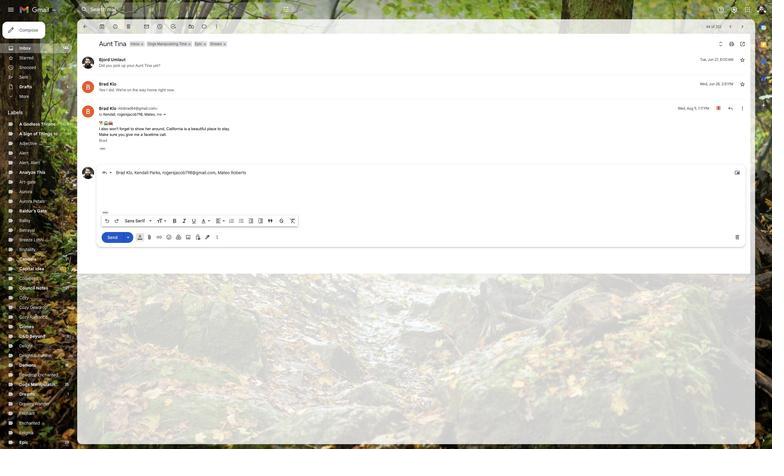 Task type: describe. For each thing, give the bounding box(es) containing it.
mark as unread image
[[144, 24, 150, 30]]

tue, jun 27, 8:00 am cell
[[701, 57, 734, 63]]

to up 🐕 'icon'
[[99, 112, 102, 117]]

we're
[[116, 88, 126, 92]]

gate
[[27, 180, 36, 185]]

21 for council notes
[[66, 286, 69, 291]]

d&d beyond link
[[19, 334, 45, 339]]

not starred image for klo
[[740, 81, 746, 87]]

4
[[67, 122, 69, 126]]

cozy dewdrop link
[[19, 305, 47, 311]]

3
[[67, 334, 69, 339]]

enigma link
[[19, 431, 33, 436]]

44
[[707, 24, 711, 29]]

cozy for cozy radiance
[[19, 315, 29, 320]]

art-gate link
[[19, 180, 36, 185]]

0 vertical spatial me
[[157, 112, 162, 117]]

stay.
[[222, 127, 230, 131]]

candela link
[[19, 257, 36, 262]]

enchant
[[19, 411, 35, 417]]

a for a godless throne
[[19, 122, 22, 127]]

epic for epic button
[[195, 42, 202, 46]]

a for a sign of things to come
[[19, 131, 22, 137]]

dogs for the dogs manipulating time button
[[148, 42, 156, 46]]

brad klo cell
[[99, 106, 158, 111]]

wed, aug 9, 1:17 pm
[[678, 106, 710, 111]]

aurora for aurora 'link' at left
[[19, 189, 32, 195]]

search mail image
[[79, 4, 90, 15]]

newer image
[[728, 24, 734, 30]]

dogs for dogs manipulating time link
[[19, 382, 30, 388]]

enchanted link
[[19, 421, 40, 426]]

main menu image
[[7, 6, 14, 13]]

art-gate
[[19, 180, 36, 185]]

you inside i also won't forget to show her around, california is a beautiful place to stay. make sure you give me a facetime call. brad
[[118, 132, 125, 137]]

idea
[[35, 266, 44, 272]]

capital idea link
[[19, 266, 44, 272]]

labels
[[8, 110, 23, 116]]

the
[[133, 88, 138, 92]]

redo ‪(⌘y)‬ image
[[114, 218, 120, 224]]

breeze lush
[[19, 237, 43, 243]]

red bang image
[[716, 106, 722, 112]]

sans serif option
[[124, 218, 148, 224]]

drafts link
[[19, 84, 32, 90]]

snoozed
[[19, 65, 36, 70]]

Search mail text field
[[91, 7, 266, 13]]

analyze
[[19, 170, 36, 175]]

tue, jun 27, 8:00 am
[[701, 57, 734, 62]]

undo ‪(⌘z)‬ image
[[104, 218, 110, 224]]

brad for brad klo < klobrad84@gmail.com >
[[99, 106, 109, 111]]

california
[[166, 127, 183, 131]]

numbered list ‪(⌘⇧7)‬ image
[[229, 218, 235, 224]]

support image
[[718, 6, 725, 13]]

indent more ‪(⌘])‬ image
[[258, 218, 264, 224]]

sans serif
[[125, 218, 145, 224]]

3:51 pm
[[722, 82, 734, 86]]

cozy for cozy dewdrop
[[19, 305, 29, 311]]

collapse
[[19, 276, 36, 282]]

send button
[[102, 232, 123, 243]]

council notes link
[[19, 286, 48, 291]]

yet?
[[153, 63, 160, 68]]

way
[[139, 88, 146, 92]]

1 horizontal spatial a
[[188, 127, 190, 131]]

dogs manipulating time button
[[147, 41, 188, 47]]

gate
[[37, 209, 47, 214]]

, left roberts on the top
[[216, 170, 217, 176]]

insert files using drive image
[[176, 234, 182, 241]]

show details image
[[163, 113, 167, 116]]

more image
[[214, 24, 220, 30]]

wed, for wed, aug 9, 1:17 pm
[[678, 106, 686, 111]]

of inside labels navigation
[[33, 131, 38, 137]]

1 for analyze this
[[67, 170, 69, 175]]

dogs manipulating time for the dogs manipulating time button
[[148, 42, 187, 46]]

>
[[156, 106, 158, 111]]

inbox link
[[19, 46, 31, 51]]

to up give
[[131, 127, 134, 131]]

aurora petals link
[[19, 199, 45, 204]]

is
[[184, 127, 187, 131]]

snooze image
[[157, 24, 163, 30]]

cozy radiance
[[19, 315, 48, 320]]

umlaut
[[111, 57, 126, 62]]

come
[[59, 131, 71, 137]]

9,
[[695, 106, 698, 111]]

1 horizontal spatial i
[[106, 88, 108, 92]]

give
[[126, 132, 133, 137]]

, down klobrad84@gmail.com
[[143, 112, 144, 117]]

dewdrop enchanted
[[19, 373, 58, 378]]

not starred checkbox for brad klo
[[740, 81, 746, 87]]

1 vertical spatial enchanted
[[19, 421, 40, 426]]

0 horizontal spatial kendall
[[103, 112, 115, 117]]

report spam image
[[112, 24, 118, 30]]

bjord
[[99, 57, 110, 62]]

starred
[[19, 55, 34, 61]]

make
[[99, 132, 109, 137]]

breeze lush link
[[19, 237, 43, 243]]

drafts
[[19, 84, 32, 90]]

klobrad84@gmail.com
[[119, 106, 156, 111]]

to kendall , rogersjacob798 , mateo , me
[[99, 112, 162, 117]]

jun for klo
[[709, 82, 715, 86]]

21 for candela
[[66, 257, 69, 262]]

analyze this
[[19, 170, 45, 175]]

compose button
[[2, 22, 45, 39]]

indent less ‪(⌘[)‬ image
[[248, 218, 254, 224]]

inbox button
[[129, 41, 140, 47]]

sure
[[110, 132, 117, 137]]

starred link
[[19, 55, 34, 61]]

inbox for inbox button
[[131, 42, 140, 46]]

add to tasks image
[[170, 24, 176, 30]]

aug
[[687, 106, 694, 111]]

1 vertical spatial tina
[[144, 63, 152, 68]]

delight sunshine
[[19, 353, 51, 359]]

gmail image
[[19, 4, 52, 16]]

d&d beyond
[[19, 334, 45, 339]]

not starred image for umlaut
[[740, 57, 746, 63]]

notes
[[36, 286, 48, 291]]

insert emoji ‪(⌘⇧2)‬ image
[[166, 234, 172, 241]]

me inside i also won't forget to show her around, california is a beautiful place to stay. make sure you give me a facetime call. brad
[[134, 132, 140, 137]]

klo for brad klo , kendall parks , rogersjacob798@gmail.com , mateo roberts
[[126, 170, 132, 176]]

insert link ‪(⌘k)‬ image
[[156, 234, 162, 241]]

time for the dogs manipulating time button
[[179, 42, 187, 46]]

aunt tina
[[99, 40, 126, 48]]

🐕 image
[[99, 121, 104, 126]]

more send options image
[[125, 235, 131, 241]]

8:00 am
[[720, 57, 734, 62]]

0 horizontal spatial aunt
[[99, 40, 113, 48]]

radiance
[[30, 315, 48, 320]]

red-bang checkbox
[[716, 106, 722, 112]]

betrayal
[[19, 228, 35, 233]]

cozy dewdrop
[[19, 305, 47, 311]]

dreamy wander link
[[19, 402, 50, 407]]

1 vertical spatial kendall
[[135, 170, 149, 176]]

44 of 222
[[707, 24, 722, 29]]

up
[[121, 63, 126, 68]]

home
[[147, 88, 157, 92]]

beyond
[[30, 334, 45, 339]]

adjective link
[[19, 141, 37, 146]]

0 horizontal spatial you
[[106, 63, 112, 68]]

0 vertical spatial dewdrop
[[30, 305, 47, 311]]

aurora petals
[[19, 199, 45, 204]]

0 horizontal spatial a
[[141, 132, 143, 137]]

candela
[[19, 257, 36, 262]]



Task type: vqa. For each thing, say whether or not it's contained in the screenshot.


Task type: locate. For each thing, give the bounding box(es) containing it.
inbox down delete icon
[[131, 42, 140, 46]]

snoozed link
[[19, 65, 36, 70]]

cozy down the cozy link
[[19, 305, 29, 311]]

brad
[[99, 81, 109, 87], [99, 106, 109, 111], [99, 138, 107, 143], [116, 170, 125, 176]]

0 vertical spatial mateo
[[145, 112, 155, 117]]

inbox inside labels navigation
[[19, 46, 31, 51]]

3 1 from the top
[[67, 209, 69, 213]]

5 1 from the top
[[67, 392, 69, 397]]

1 vertical spatial a
[[19, 131, 22, 137]]

2 vertical spatial cozy
[[19, 315, 29, 320]]

aurora down art-gate link
[[19, 189, 32, 195]]

demons link
[[19, 363, 36, 368]]

time inside the dogs manipulating time button
[[179, 42, 187, 46]]

dewdrop
[[30, 305, 47, 311], [19, 373, 37, 378]]

21
[[66, 257, 69, 262], [66, 286, 69, 291]]

1 vertical spatial not starred checkbox
[[740, 81, 746, 87]]

brad inside i also won't forget to show her around, california is a beautiful place to stay. make sure you give me a facetime call. brad
[[99, 138, 107, 143]]

1 right idea
[[67, 267, 69, 271]]

1 horizontal spatial aunt
[[135, 63, 143, 68]]

manipulating for dogs manipulating time link
[[31, 382, 58, 388]]

Not starred checkbox
[[740, 57, 746, 63], [740, 81, 746, 87]]

1 horizontal spatial manipulating
[[157, 42, 178, 46]]

throne
[[41, 122, 56, 127]]

bold ‪(⌘b)‬ image
[[172, 218, 178, 224]]

art-
[[19, 180, 27, 185]]

alert up "alert,"
[[19, 151, 29, 156]]

type of response image
[[102, 170, 108, 176]]

0 horizontal spatial inbox
[[19, 46, 31, 51]]

attach files image
[[147, 234, 153, 241]]

archive image
[[99, 24, 105, 30]]

older image
[[740, 24, 746, 30]]

0 vertical spatial delight
[[19, 344, 33, 349]]

1 vertical spatial wed,
[[678, 106, 686, 111]]

bulleted list ‪(⌘⇧8)‬ image
[[238, 218, 244, 224]]

0 vertical spatial not starred checkbox
[[740, 57, 746, 63]]

2 a from the top
[[19, 131, 22, 137]]

wed, for wed, jun 28, 3:51 pm
[[700, 82, 709, 86]]

1 for a sign of things to come
[[67, 132, 69, 136]]

0 vertical spatial kendall
[[103, 112, 115, 117]]

0 horizontal spatial epic
[[19, 440, 28, 446]]

0 vertical spatial jun
[[708, 57, 714, 62]]

epic for 'epic' link on the left bottom
[[19, 440, 28, 446]]

tina
[[114, 40, 126, 48], [144, 63, 152, 68]]

1 vertical spatial jun
[[709, 82, 715, 86]]

epic left stream button
[[195, 42, 202, 46]]

time down 18
[[59, 382, 69, 388]]

more button
[[0, 92, 72, 101]]

manipulating down add to tasks icon
[[157, 42, 178, 46]]

you down bjord umlaut
[[106, 63, 112, 68]]

1 cozy from the top
[[19, 295, 29, 301]]

manipulating inside button
[[157, 42, 178, 46]]

1 horizontal spatial dogs
[[148, 42, 156, 46]]

time
[[179, 42, 187, 46], [59, 382, 69, 388]]

epic inside labels navigation
[[19, 440, 28, 446]]

lush
[[34, 237, 43, 243]]

dewdrop down demons
[[19, 373, 37, 378]]

27,
[[715, 57, 719, 62]]

i also won't forget to show her around, california is a beautiful place to stay. make sure you give me a facetime call. brad
[[99, 127, 230, 143]]

aunt
[[99, 40, 113, 48], [135, 63, 143, 68]]

rogersjacob798@gmail.com
[[162, 170, 216, 176]]

1 vertical spatial i
[[99, 127, 100, 131]]

council
[[19, 286, 35, 291]]

not starred image right 8:00 am
[[740, 57, 746, 63]]

dogs inside labels navigation
[[19, 382, 30, 388]]

, down > at the left top
[[155, 112, 156, 117]]

to inside labels navigation
[[53, 131, 58, 137]]

delight sunshine link
[[19, 353, 51, 359]]

dogs manipulating time
[[148, 42, 187, 46], [19, 382, 69, 388]]

i
[[106, 88, 108, 92], [99, 127, 100, 131]]

aunt up bjord at the left of page
[[99, 40, 113, 48]]

aunt right your
[[135, 63, 143, 68]]

labels navigation
[[0, 19, 77, 450]]

6
[[67, 84, 69, 89]]

0 horizontal spatial manipulating
[[31, 382, 58, 388]]

capital idea
[[19, 266, 44, 272]]

2 vertical spatial klo
[[126, 170, 132, 176]]

time left epic button
[[179, 42, 187, 46]]

delight down delight link
[[19, 353, 33, 359]]

mateo left roberts on the top
[[218, 170, 230, 176]]

me left show details icon
[[157, 112, 162, 117]]

jun for umlaut
[[708, 57, 714, 62]]

dogs manipulating time down add to tasks icon
[[148, 42, 187, 46]]

time inside labels navigation
[[59, 382, 69, 388]]

a
[[19, 122, 22, 127], [19, 131, 22, 137]]

dogs inside button
[[148, 42, 156, 46]]

sans
[[125, 218, 135, 224]]

0 horizontal spatial of
[[33, 131, 38, 137]]

brad down "make"
[[99, 138, 107, 143]]

me down show
[[134, 132, 140, 137]]

a left sign
[[19, 131, 22, 137]]

wed, aug 9, 1:17 pm cell
[[678, 106, 710, 112]]

show
[[135, 127, 144, 131]]

i inside i also won't forget to show her around, california is a beautiful place to stay. make sure you give me a facetime call. brad
[[99, 127, 100, 131]]

klo for brad klo < klobrad84@gmail.com >
[[110, 106, 116, 111]]

0 horizontal spatial wed,
[[678, 106, 686, 111]]

tab list
[[756, 19, 773, 428]]

jun
[[708, 57, 714, 62], [709, 82, 715, 86]]

forget
[[120, 127, 130, 131]]

1 horizontal spatial dogs manipulating time
[[148, 42, 187, 46]]

1 vertical spatial alert
[[31, 160, 40, 166]]

dreamy
[[19, 402, 34, 407]]

cozy radiance link
[[19, 315, 48, 320]]

dogs up dreams link
[[19, 382, 30, 388]]

enchanted up dogs manipulating time link
[[38, 373, 58, 378]]

1 21 from the top
[[66, 257, 69, 262]]

0 vertical spatial alert
[[19, 151, 29, 156]]

show trimmed content image
[[102, 211, 109, 215]]

1 horizontal spatial of
[[712, 24, 715, 29]]

0 horizontal spatial alert
[[19, 151, 29, 156]]

, left rogersjacob798@gmail.com
[[160, 170, 161, 176]]

epic down enigma
[[19, 440, 28, 446]]

0 vertical spatial enchanted
[[38, 373, 58, 378]]

0 vertical spatial dogs
[[148, 42, 156, 46]]

analyze this link
[[19, 170, 45, 175]]

dogs
[[148, 42, 156, 46], [19, 382, 30, 388]]

ballsy link
[[19, 218, 30, 224]]

quote ‪(⌘⇧9)‬ image
[[267, 218, 273, 224]]

you down forget
[[118, 132, 125, 137]]

1 horizontal spatial me
[[157, 112, 162, 117]]

0 horizontal spatial dogs manipulating time
[[19, 382, 69, 388]]

1 horizontal spatial epic
[[195, 42, 202, 46]]

0 vertical spatial cozy
[[19, 295, 29, 301]]

,
[[115, 112, 116, 117], [143, 112, 144, 117], [155, 112, 156, 117], [132, 170, 133, 176], [160, 170, 161, 176], [216, 170, 217, 176]]

1 horizontal spatial wed,
[[700, 82, 709, 86]]

1 vertical spatial manipulating
[[31, 382, 58, 388]]

, down brad klo < klobrad84@gmail.com >
[[115, 112, 116, 117]]

wander
[[35, 402, 50, 407]]

compose
[[19, 27, 38, 33]]

1 for capital idea
[[67, 267, 69, 271]]

0 vertical spatial klo
[[110, 81, 116, 87]]

enchanted down enchant 'link'
[[19, 421, 40, 426]]

1 horizontal spatial inbox
[[131, 42, 140, 46]]

this
[[37, 170, 45, 175]]

0 vertical spatial 21
[[66, 257, 69, 262]]

manipulating for the dogs manipulating time button
[[157, 42, 178, 46]]

baldur's gate
[[19, 209, 47, 214]]

dogs manipulating time for dogs manipulating time link
[[19, 382, 69, 388]]

toggle confidential mode image
[[195, 234, 201, 241]]

1 not starred checkbox from the top
[[740, 57, 746, 63]]

discard draft ‪(⌘⇧d)‬ image
[[735, 234, 741, 241]]

formatting options toolbar
[[102, 216, 298, 227]]

brad left "<"
[[99, 106, 109, 111]]

1 vertical spatial delight
[[19, 353, 33, 359]]

1 vertical spatial dogs
[[19, 382, 30, 388]]

0 vertical spatial tina
[[114, 40, 126, 48]]

1 horizontal spatial you
[[118, 132, 125, 137]]

brutality
[[19, 247, 35, 253]]

, left parks
[[132, 170, 133, 176]]

0 vertical spatial time
[[179, 42, 187, 46]]

manipulating down dewdrop enchanted
[[31, 382, 58, 388]]

1 vertical spatial dewdrop
[[19, 373, 37, 378]]

wed, left 28,
[[700, 82, 709, 86]]

to left stay.
[[218, 127, 221, 131]]

2 not starred checkbox from the top
[[740, 81, 746, 87]]

jun left 27,
[[708, 57, 714, 62]]

yes
[[99, 88, 105, 92]]

1 horizontal spatial tina
[[144, 63, 152, 68]]

did you pick up your aunt tina yet?
[[99, 63, 160, 68]]

wed, jun 28, 3:51 pm cell
[[700, 81, 734, 87]]

1 vertical spatial dogs manipulating time
[[19, 382, 69, 388]]

1 vertical spatial me
[[134, 132, 140, 137]]

dogs right inbox button
[[148, 42, 156, 46]]

betrayal link
[[19, 228, 35, 233]]

0 horizontal spatial i
[[99, 127, 100, 131]]

2 1 from the top
[[67, 170, 69, 175]]

delete image
[[126, 24, 132, 30]]

kendall up '🚘' icon
[[103, 112, 115, 117]]

manipulating inside labels navigation
[[31, 382, 58, 388]]

dreamy wander
[[19, 402, 50, 407]]

epic inside button
[[195, 42, 202, 46]]

facetime call.
[[144, 132, 167, 137]]

rogersjacob798
[[117, 112, 143, 117]]

1 for dreams
[[67, 392, 69, 397]]

1 down 4
[[67, 132, 69, 136]]

show trimmed content image
[[99, 147, 106, 151]]

delight down d&d
[[19, 344, 33, 349]]

pick
[[113, 63, 120, 68]]

146
[[63, 46, 69, 50]]

beautiful place
[[191, 127, 217, 131]]

1 a from the top
[[19, 122, 22, 127]]

1 vertical spatial aurora
[[19, 199, 32, 204]]

cozy for the cozy link
[[19, 295, 29, 301]]

aurora for aurora petals
[[19, 199, 32, 204]]

insert signature image
[[205, 234, 211, 241]]

list containing bjord umlaut
[[77, 51, 748, 252]]

0 vertical spatial a
[[19, 122, 22, 127]]

1 1 from the top
[[67, 132, 69, 136]]

25
[[65, 383, 69, 387]]

not starred checkbox right 3:51 pm
[[740, 81, 746, 87]]

of right sign
[[33, 131, 38, 137]]

yes i did. we're on the way home right now.
[[99, 88, 175, 92]]

1 vertical spatial mateo
[[218, 170, 230, 176]]

advanced search options image
[[280, 3, 292, 15]]

1 aurora from the top
[[19, 189, 32, 195]]

klo right type of response "icon"
[[126, 170, 132, 176]]

insert photo image
[[185, 234, 191, 241]]

1 horizontal spatial mateo
[[218, 170, 230, 176]]

dewdrop enchanted link
[[19, 373, 58, 378]]

1 not starred image from the top
[[740, 57, 746, 63]]

settings image
[[731, 6, 738, 13]]

more options image
[[215, 234, 219, 241]]

klo up did. at the left top
[[110, 81, 116, 87]]

a left godless
[[19, 122, 22, 127]]

brad right type of response "icon"
[[116, 170, 125, 176]]

enchanted
[[38, 373, 58, 378], [19, 421, 40, 426]]

a right is
[[188, 127, 190, 131]]

0 vertical spatial aurora
[[19, 189, 32, 195]]

underline ‪(⌘u)‬ image
[[191, 218, 197, 225]]

dewdrop up radiance
[[30, 305, 47, 311]]

d&d
[[19, 334, 29, 339]]

inbox up starred link on the left
[[19, 46, 31, 51]]

1 right gate
[[67, 209, 69, 213]]

brad up yes
[[99, 81, 109, 87]]

back to inbox image
[[82, 24, 88, 30]]

cozy up crimes
[[19, 315, 29, 320]]

0 horizontal spatial time
[[59, 382, 69, 388]]

2 delight from the top
[[19, 353, 33, 359]]

brad klo , kendall parks , rogersjacob798@gmail.com , mateo roberts
[[116, 170, 246, 176]]

aurora link
[[19, 189, 32, 195]]

0 vertical spatial dogs manipulating time
[[148, 42, 187, 46]]

sunshine
[[34, 353, 51, 359]]

klo left "<"
[[110, 106, 116, 111]]

labels image
[[202, 24, 208, 30]]

crimes
[[19, 324, 34, 330]]

1 vertical spatial a
[[141, 132, 143, 137]]

0 vertical spatial a
[[188, 127, 190, 131]]

inbox inside button
[[131, 42, 140, 46]]

time for dogs manipulating time link
[[59, 382, 69, 388]]

delight for delight link
[[19, 344, 33, 349]]

0 vertical spatial you
[[106, 63, 112, 68]]

brad for brad klo , kendall parks , rogersjacob798@gmail.com , mateo roberts
[[116, 170, 125, 176]]

mateo down klobrad84@gmail.com
[[145, 112, 155, 117]]

None search field
[[77, 2, 295, 17]]

inbox for "inbox" link
[[19, 46, 31, 51]]

baldur's
[[19, 209, 36, 214]]

not starred image right 3:51 pm
[[740, 81, 746, 87]]

klo for brad klo
[[110, 81, 116, 87]]

tue,
[[701, 57, 707, 62]]

adjective
[[19, 141, 37, 146]]

italic ‪(⌘i)‬ image
[[181, 218, 187, 224]]

things
[[38, 131, 52, 137]]

0 vertical spatial epic
[[195, 42, 202, 46]]

4 1 from the top
[[67, 267, 69, 271]]

jun left 28,
[[709, 82, 715, 86]]

not starred checkbox right 8:00 am
[[740, 57, 746, 63]]

brad for brad klo
[[99, 81, 109, 87]]

🛣 image
[[104, 121, 108, 126]]

0 vertical spatial aunt
[[99, 40, 113, 48]]

1 vertical spatial not starred image
[[740, 81, 746, 87]]

1 for baldur's gate
[[67, 209, 69, 213]]

wed, jun 28, 3:51 pm
[[700, 82, 734, 86]]

1 vertical spatial epic
[[19, 440, 28, 446]]

more
[[19, 94, 29, 99]]

a sign of things to come
[[19, 131, 71, 137]]

you
[[106, 63, 112, 68], [118, 132, 125, 137]]

1 vertical spatial cozy
[[19, 305, 29, 311]]

not starred image
[[740, 57, 746, 63], [740, 81, 746, 87]]

to left come
[[53, 131, 58, 137]]

2 21 from the top
[[66, 286, 69, 291]]

1 right the this
[[67, 170, 69, 175]]

2 aurora from the top
[[19, 199, 32, 204]]

dogs manipulating time inside labels navigation
[[19, 382, 69, 388]]

alert, alert
[[19, 160, 40, 166]]

cozy down council
[[19, 295, 29, 301]]

aurora down aurora 'link' at left
[[19, 199, 32, 204]]

0 vertical spatial wed,
[[700, 82, 709, 86]]

1 horizontal spatial kendall
[[135, 170, 149, 176]]

strikethrough ‪(⌘⇧x)‬ image
[[279, 218, 285, 224]]

🚘 image
[[108, 121, 113, 126]]

dogs manipulating time down dewdrop enchanted "link"
[[19, 382, 69, 388]]

wed,
[[700, 82, 709, 86], [678, 106, 686, 111]]

2 not starred image from the top
[[740, 81, 746, 87]]

not starred checkbox for bjord umlaut
[[740, 57, 746, 63]]

won't
[[109, 127, 118, 131]]

1 vertical spatial aunt
[[135, 63, 143, 68]]

tina left inbox button
[[114, 40, 126, 48]]

23
[[65, 441, 69, 445]]

2 cozy from the top
[[19, 305, 29, 311]]

1 vertical spatial of
[[33, 131, 38, 137]]

0 vertical spatial of
[[712, 24, 715, 29]]

i left also
[[99, 127, 100, 131]]

a down show
[[141, 132, 143, 137]]

1 horizontal spatial alert
[[31, 160, 40, 166]]

3 cozy from the top
[[19, 315, 29, 320]]

1 horizontal spatial time
[[179, 42, 187, 46]]

council notes
[[19, 286, 48, 291]]

0 horizontal spatial dogs
[[19, 382, 30, 388]]

0 vertical spatial manipulating
[[157, 42, 178, 46]]

roberts
[[231, 170, 246, 176]]

sign
[[23, 131, 32, 137]]

i left did. at the left top
[[106, 88, 108, 92]]

kendall
[[103, 112, 115, 117], [135, 170, 149, 176]]

0 horizontal spatial tina
[[114, 40, 126, 48]]

1 vertical spatial klo
[[110, 106, 116, 111]]

1 down 25 on the bottom
[[67, 392, 69, 397]]

tina left yet?
[[144, 63, 152, 68]]

list
[[77, 51, 748, 252]]

wed, left the aug
[[678, 106, 686, 111]]

alert up analyze this link
[[31, 160, 40, 166]]

kendall left parks
[[135, 170, 149, 176]]

1 delight from the top
[[19, 344, 33, 349]]

0 horizontal spatial me
[[134, 132, 140, 137]]

of right 44
[[712, 24, 715, 29]]

bjord umlaut
[[99, 57, 126, 62]]

alert
[[19, 151, 29, 156], [31, 160, 40, 166]]

labels heading
[[8, 110, 64, 116]]

remove formatting ‪(⌘\)‬ image
[[290, 218, 296, 224]]

1 vertical spatial 21
[[66, 286, 69, 291]]

0 horizontal spatial mateo
[[145, 112, 155, 117]]

her
[[145, 127, 151, 131]]

1 vertical spatial time
[[59, 382, 69, 388]]

1 vertical spatial you
[[118, 132, 125, 137]]

move to image
[[188, 24, 194, 30]]

0 vertical spatial not starred image
[[740, 57, 746, 63]]

0 vertical spatial i
[[106, 88, 108, 92]]

delight for delight sunshine
[[19, 353, 33, 359]]

stream
[[210, 42, 222, 46]]

dogs manipulating time inside button
[[148, 42, 187, 46]]



